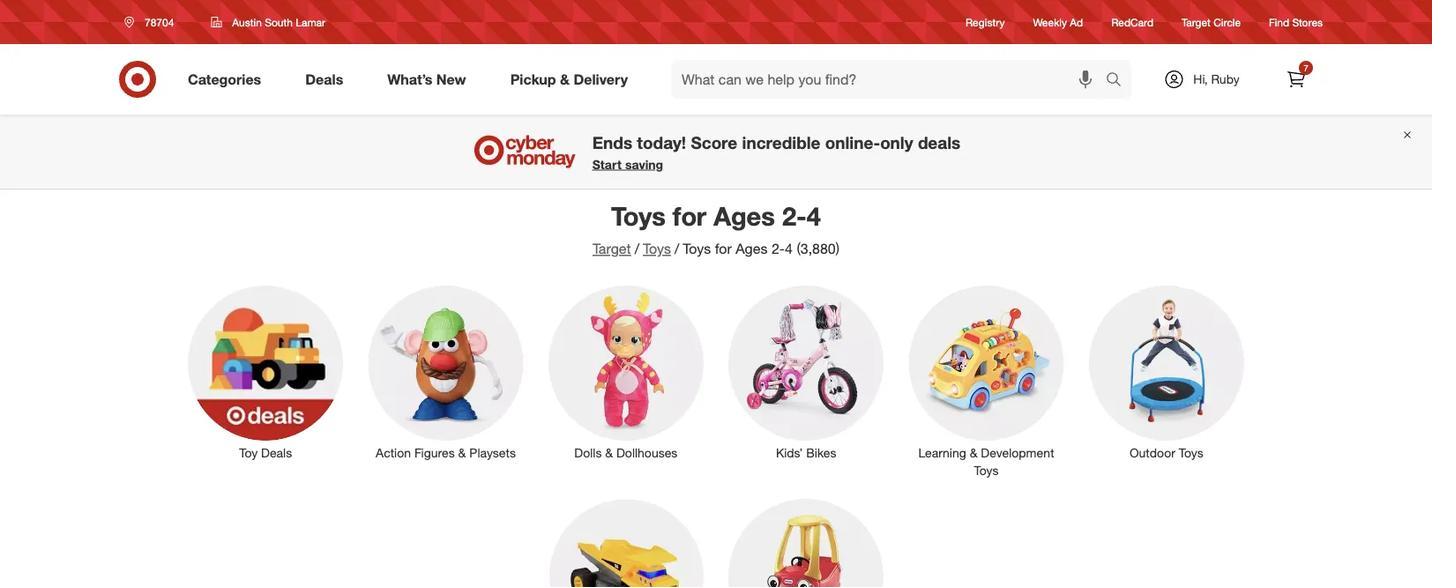 Task type: locate. For each thing, give the bounding box(es) containing it.
toys down development
[[974, 463, 999, 478]]

dolls
[[574, 445, 602, 461]]

& right the pickup on the top of page
[[560, 71, 570, 88]]

redcard
[[1111, 15, 1154, 29]]

action
[[376, 445, 411, 461]]

learning & development toys
[[918, 445, 1054, 478]]

0 vertical spatial for
[[673, 200, 706, 231]]

0 horizontal spatial /
[[635, 240, 639, 258]]

target inside toys for ages 2-4 target / toys / toys for ages 2-4 (3,880)
[[593, 240, 631, 258]]

2 / from the left
[[675, 240, 679, 258]]

0 vertical spatial 4
[[807, 200, 821, 231]]

action figures & playsets link
[[356, 282, 536, 462]]

incredible
[[742, 132, 821, 153]]

& inside learning & development toys
[[970, 445, 978, 461]]

ages down ends today! score incredible online-only deals start saving
[[714, 200, 775, 231]]

playsets
[[469, 445, 516, 461]]

austin
[[232, 15, 262, 29]]

1 vertical spatial target
[[593, 240, 631, 258]]

learning
[[918, 445, 966, 461]]

4 up (3,880)
[[807, 200, 821, 231]]

target link
[[593, 240, 631, 258]]

toys right toys link
[[683, 240, 711, 258]]

target circle
[[1182, 15, 1241, 29]]

toy deals
[[239, 445, 292, 461]]

/
[[635, 240, 639, 258], [675, 240, 679, 258]]

78704 button
[[113, 6, 193, 38]]

1 vertical spatial for
[[715, 240, 732, 258]]

today!
[[637, 132, 686, 153]]

categories
[[188, 71, 261, 88]]

lamar
[[296, 15, 325, 29]]

deals
[[918, 132, 961, 153]]

target left 'circle'
[[1182, 15, 1211, 29]]

2- up (3,880)
[[782, 200, 807, 231]]

1 vertical spatial ages
[[736, 240, 768, 258]]

1 horizontal spatial /
[[675, 240, 679, 258]]

bikes
[[806, 445, 836, 461]]

for
[[673, 200, 706, 231], [715, 240, 732, 258]]

4 left (3,880)
[[785, 240, 793, 258]]

(3,880)
[[797, 240, 840, 258]]

toys right target link
[[643, 240, 671, 258]]

&
[[560, 71, 570, 88], [458, 445, 466, 461], [605, 445, 613, 461], [970, 445, 978, 461]]

& right dolls
[[605, 445, 613, 461]]

only
[[880, 132, 913, 153]]

kids' bikes link
[[716, 282, 896, 462]]

start
[[592, 157, 622, 172]]

ages left (3,880)
[[736, 240, 768, 258]]

redcard link
[[1111, 14, 1154, 30]]

search button
[[1098, 60, 1140, 102]]

circle
[[1214, 15, 1241, 29]]

for down score
[[673, 200, 706, 231]]

1 vertical spatial 4
[[785, 240, 793, 258]]

target circle link
[[1182, 14, 1241, 30]]

target
[[1182, 15, 1211, 29], [593, 240, 631, 258]]

2-
[[782, 200, 807, 231], [772, 240, 785, 258]]

1 vertical spatial deals
[[261, 445, 292, 461]]

ends
[[592, 132, 632, 153]]

for right toys link
[[715, 240, 732, 258]]

score
[[691, 132, 737, 153]]

toys right outdoor
[[1179, 445, 1203, 461]]

& right learning
[[970, 445, 978, 461]]

outdoor toys link
[[1076, 282, 1257, 462]]

1 horizontal spatial target
[[1182, 15, 1211, 29]]

0 horizontal spatial target
[[593, 240, 631, 258]]

toy deals link
[[176, 282, 356, 462]]

deals right 'toy'
[[261, 445, 292, 461]]

deals
[[305, 71, 343, 88], [261, 445, 292, 461]]

weekly
[[1033, 15, 1067, 29]]

/ left toys link
[[635, 240, 639, 258]]

toys link
[[643, 240, 671, 258]]

/ right toys link
[[675, 240, 679, 258]]

4
[[807, 200, 821, 231], [785, 240, 793, 258]]

dollhouses
[[616, 445, 678, 461]]

0 vertical spatial deals
[[305, 71, 343, 88]]

outdoor toys
[[1130, 445, 1203, 461]]

toys for ages 2-4 target / toys / toys for ages 2-4 (3,880)
[[593, 200, 840, 258]]

0 horizontal spatial for
[[673, 200, 706, 231]]

2- left (3,880)
[[772, 240, 785, 258]]

hi,
[[1193, 71, 1208, 87]]

what's new link
[[372, 60, 488, 99]]

deals down lamar
[[305, 71, 343, 88]]

dolls & dollhouses
[[574, 445, 678, 461]]

pickup & delivery
[[510, 71, 628, 88]]

hi, ruby
[[1193, 71, 1240, 87]]

ages
[[714, 200, 775, 231], [736, 240, 768, 258]]

What can we help you find? suggestions appear below search field
[[671, 60, 1110, 99]]

toys
[[611, 200, 666, 231], [643, 240, 671, 258], [683, 240, 711, 258], [1179, 445, 1203, 461], [974, 463, 999, 478]]

78704
[[145, 15, 174, 29]]

target left toys link
[[593, 240, 631, 258]]

toys up toys link
[[611, 200, 666, 231]]

toy
[[239, 445, 258, 461]]

new
[[436, 71, 466, 88]]

austin south lamar
[[232, 15, 325, 29]]

7 link
[[1277, 60, 1316, 99]]

registry link
[[966, 14, 1005, 30]]



Task type: vqa. For each thing, say whether or not it's contained in the screenshot.
Aquafresh Extreme Clean Toothpaste - 3ct/5.6oz's health
no



Task type: describe. For each thing, give the bounding box(es) containing it.
kids'
[[776, 445, 803, 461]]

find
[[1269, 15, 1289, 29]]

cyber monday target deals image
[[472, 131, 578, 173]]

action figures & playsets
[[376, 445, 516, 461]]

0 vertical spatial target
[[1182, 15, 1211, 29]]

online-
[[825, 132, 880, 153]]

1 horizontal spatial for
[[715, 240, 732, 258]]

7
[[1304, 62, 1308, 73]]

& for learning
[[970, 445, 978, 461]]

stores
[[1292, 15, 1323, 29]]

kids' bikes
[[776, 445, 836, 461]]

deals link
[[290, 60, 365, 99]]

0 horizontal spatial 4
[[785, 240, 793, 258]]

what's
[[387, 71, 432, 88]]

saving
[[625, 157, 663, 172]]

find stores
[[1269, 15, 1323, 29]]

what's new
[[387, 71, 466, 88]]

& for dolls
[[605, 445, 613, 461]]

& for pickup
[[560, 71, 570, 88]]

south
[[265, 15, 293, 29]]

find stores link
[[1269, 14, 1323, 30]]

weekly ad
[[1033, 15, 1083, 29]]

figures
[[414, 445, 455, 461]]

search
[[1098, 72, 1140, 90]]

1 horizontal spatial 4
[[807, 200, 821, 231]]

1 horizontal spatial deals
[[305, 71, 343, 88]]

0 vertical spatial ages
[[714, 200, 775, 231]]

ad
[[1070, 15, 1083, 29]]

ruby
[[1211, 71, 1240, 87]]

pickup
[[510, 71, 556, 88]]

1 vertical spatial 2-
[[772, 240, 785, 258]]

0 vertical spatial 2-
[[782, 200, 807, 231]]

delivery
[[574, 71, 628, 88]]

& right figures
[[458, 445, 466, 461]]

categories link
[[173, 60, 283, 99]]

pickup & delivery link
[[495, 60, 650, 99]]

austin south lamar button
[[200, 6, 337, 38]]

0 horizontal spatial deals
[[261, 445, 292, 461]]

weekly ad link
[[1033, 14, 1083, 30]]

learning & development toys link
[[896, 282, 1076, 480]]

1 / from the left
[[635, 240, 639, 258]]

ends today! score incredible online-only deals start saving
[[592, 132, 961, 172]]

toys inside learning & development toys
[[974, 463, 999, 478]]

dolls & dollhouses link
[[536, 282, 716, 462]]

development
[[981, 445, 1054, 461]]

outdoor
[[1130, 445, 1175, 461]]

registry
[[966, 15, 1005, 29]]



